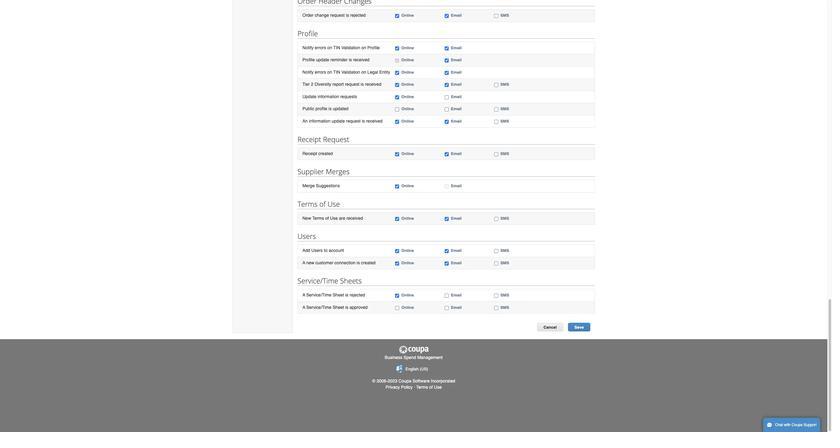 Task type: locate. For each thing, give the bounding box(es) containing it.
2
[[311, 82, 314, 87]]

4 sms from the top
[[501, 119, 509, 124]]

15 email from the top
[[451, 306, 462, 310]]

users
[[298, 232, 316, 242], [312, 248, 323, 253]]

terms down the "software"
[[416, 386, 428, 390]]

coupa
[[399, 379, 412, 384], [792, 424, 803, 428]]

1 vertical spatial profile
[[368, 45, 380, 50]]

13 email from the top
[[451, 261, 462, 266]]

5 online from the top
[[402, 82, 414, 87]]

email for merge suggestions
[[451, 184, 462, 189]]

created down 'receipt request'
[[319, 151, 333, 156]]

11 online from the top
[[402, 216, 414, 221]]

receipt
[[298, 134, 321, 144], [303, 151, 317, 156]]

notify up the profile update reminder is received
[[303, 45, 314, 50]]

tin
[[333, 45, 340, 50], [333, 70, 340, 75]]

profile for profile
[[298, 28, 318, 38]]

terms right new
[[312, 216, 324, 221]]

10 sms from the top
[[501, 306, 509, 310]]

2 online from the top
[[402, 45, 414, 50]]

validation for profile
[[342, 45, 360, 50]]

of left are
[[325, 216, 329, 221]]

0 horizontal spatial terms of use
[[298, 199, 340, 209]]

account
[[329, 248, 344, 253]]

sheet for rejected
[[333, 293, 344, 298]]

coupa inside button
[[792, 424, 803, 428]]

online for order change request is rejected
[[402, 13, 414, 18]]

request
[[330, 13, 345, 18], [345, 82, 360, 87], [346, 119, 361, 124]]

use down incorporated
[[434, 386, 442, 390]]

update left the "reminder"
[[316, 57, 329, 62]]

service/time down a service/time sheet is rejected
[[306, 305, 332, 310]]

0 vertical spatial receipt
[[298, 134, 321, 144]]

users up add at the bottom
[[298, 232, 316, 242]]

1 horizontal spatial created
[[361, 261, 376, 266]]

receipt up "receipt created"
[[298, 134, 321, 144]]

receipt for receipt created
[[303, 151, 317, 156]]

chat with coupa support
[[776, 424, 817, 428]]

3 online from the top
[[402, 58, 414, 62]]

validation for legal
[[342, 70, 360, 75]]

email for profile update reminder is received
[[451, 58, 462, 62]]

notify for notify errors on tin validation on legal entity
[[303, 70, 314, 75]]

tin down the profile update reminder is received
[[333, 70, 340, 75]]

1 vertical spatial sheet
[[333, 305, 344, 310]]

4 online from the top
[[402, 70, 414, 75]]

sheet up a service/time sheet is approved
[[333, 293, 344, 298]]

online for notify errors on tin validation on profile
[[402, 45, 414, 50]]

None checkbox
[[395, 14, 399, 18], [445, 14, 449, 18], [395, 59, 399, 63], [445, 59, 449, 63], [395, 71, 399, 75], [395, 83, 399, 87], [445, 83, 449, 87], [494, 83, 498, 87], [395, 95, 399, 99], [445, 95, 449, 99], [445, 108, 449, 112], [494, 108, 498, 112], [445, 120, 449, 124], [395, 152, 399, 156], [445, 152, 449, 156], [494, 152, 498, 156], [395, 250, 399, 254], [494, 262, 498, 266], [395, 294, 399, 298], [445, 294, 449, 298], [494, 294, 498, 298], [395, 307, 399, 311], [395, 14, 399, 18], [445, 14, 449, 18], [395, 59, 399, 63], [445, 59, 449, 63], [395, 71, 399, 75], [395, 83, 399, 87], [445, 83, 449, 87], [494, 83, 498, 87], [395, 95, 399, 99], [445, 95, 449, 99], [445, 108, 449, 112], [494, 108, 498, 112], [445, 120, 449, 124], [395, 152, 399, 156], [445, 152, 449, 156], [494, 152, 498, 156], [395, 250, 399, 254], [494, 262, 498, 266], [395, 294, 399, 298], [445, 294, 449, 298], [494, 294, 498, 298], [395, 307, 399, 311]]

0 vertical spatial errors
[[315, 45, 326, 50]]

1 horizontal spatial terms of use
[[416, 386, 442, 390]]

add users to account
[[303, 248, 344, 253]]

2 sheet from the top
[[333, 305, 344, 310]]

update down updated
[[332, 119, 345, 124]]

notify errors on tin validation on profile
[[303, 45, 380, 50]]

of up new terms of use are received
[[320, 199, 326, 209]]

use up new terms of use are received
[[328, 199, 340, 209]]

2 tin from the top
[[333, 70, 340, 75]]

email for an information update request is received
[[451, 119, 462, 124]]

0 horizontal spatial update
[[316, 57, 329, 62]]

1 vertical spatial created
[[361, 261, 376, 266]]

1 vertical spatial terms of use
[[416, 386, 442, 390]]

8 online from the top
[[402, 119, 414, 124]]

7 email from the top
[[451, 107, 462, 111]]

terms up new
[[298, 199, 318, 209]]

0 vertical spatial terms of use
[[298, 199, 340, 209]]

service/time down service/time sheets
[[306, 293, 332, 298]]

information down profile
[[309, 119, 331, 124]]

information
[[318, 94, 339, 99], [309, 119, 331, 124]]

terms
[[298, 199, 318, 209], [312, 216, 324, 221], [416, 386, 428, 390]]

chat
[[776, 424, 783, 428]]

7 sms from the top
[[501, 249, 509, 253]]

a for a new customer connection is created
[[303, 261, 305, 266]]

terms of use link
[[416, 386, 442, 390]]

receipt up supplier
[[303, 151, 317, 156]]

2 vertical spatial a
[[303, 305, 305, 310]]

sheet
[[333, 293, 344, 298], [333, 305, 344, 310]]

errors
[[315, 45, 326, 50], [315, 70, 326, 75]]

request down updated
[[346, 119, 361, 124]]

1 validation from the top
[[342, 45, 360, 50]]

sms for new terms of use are received
[[501, 216, 509, 221]]

supplier
[[298, 167, 324, 177]]

5 sms from the top
[[501, 151, 509, 156]]

is
[[346, 13, 349, 18], [349, 57, 352, 62], [361, 82, 364, 87], [329, 106, 332, 111], [362, 119, 365, 124], [357, 261, 360, 266], [345, 293, 349, 298], [345, 305, 349, 310]]

2 sms from the top
[[501, 82, 509, 87]]

created
[[319, 151, 333, 156], [361, 261, 376, 266]]

rejected for a service/time sheet is rejected
[[350, 293, 365, 298]]

sms for add users to account
[[501, 249, 509, 253]]

email
[[451, 13, 462, 18], [451, 45, 462, 50], [451, 58, 462, 62], [451, 70, 462, 75], [451, 82, 462, 87], [451, 95, 462, 99], [451, 107, 462, 111], [451, 119, 462, 124], [451, 151, 462, 156], [451, 184, 462, 189], [451, 216, 462, 221], [451, 249, 462, 253], [451, 261, 462, 266], [451, 293, 462, 298], [451, 306, 462, 310]]

0 vertical spatial a
[[303, 261, 305, 266]]

1 vertical spatial service/time
[[306, 293, 332, 298]]

add
[[303, 248, 310, 253]]

online
[[402, 13, 414, 18], [402, 45, 414, 50], [402, 58, 414, 62], [402, 70, 414, 75], [402, 82, 414, 87], [402, 95, 414, 99], [402, 107, 414, 111], [402, 119, 414, 124], [402, 151, 414, 156], [402, 184, 414, 189], [402, 216, 414, 221], [402, 249, 414, 253], [402, 261, 414, 266], [402, 293, 414, 298], [402, 306, 414, 310]]

notify
[[303, 45, 314, 50], [303, 70, 314, 75]]

use left are
[[330, 216, 338, 221]]

1 horizontal spatial update
[[332, 119, 345, 124]]

0 vertical spatial users
[[298, 232, 316, 242]]

9 email from the top
[[451, 151, 462, 156]]

3 a from the top
[[303, 305, 305, 310]]

email for tier 2 diversity report request is received
[[451, 82, 462, 87]]

online for add users to account
[[402, 249, 414, 253]]

8 sms from the top
[[501, 261, 509, 266]]

0 vertical spatial request
[[330, 13, 345, 18]]

connection
[[335, 261, 356, 266]]

notify errors on tin validation on legal entity
[[303, 70, 390, 75]]

14 online from the top
[[402, 293, 414, 298]]

12 online from the top
[[402, 249, 414, 253]]

tier
[[303, 82, 310, 87]]

1 vertical spatial notify
[[303, 70, 314, 75]]

updated
[[333, 106, 349, 111]]

profile up legal on the left
[[368, 45, 380, 50]]

3 sms from the top
[[501, 107, 509, 111]]

5 email from the top
[[451, 82, 462, 87]]

10 online from the top
[[402, 184, 414, 189]]

a new customer connection is created
[[303, 261, 376, 266]]

terms of use
[[298, 199, 340, 209], [416, 386, 442, 390]]

0 vertical spatial update
[[316, 57, 329, 62]]

information for update
[[318, 94, 339, 99]]

created right connection
[[361, 261, 376, 266]]

coupa supplier portal image
[[398, 346, 429, 355]]

on left legal on the left
[[362, 70, 366, 75]]

coupa right with
[[792, 424, 803, 428]]

sms for tier 2 diversity report request is received
[[501, 82, 509, 87]]

1 vertical spatial a
[[303, 293, 305, 298]]

4 email from the top
[[451, 70, 462, 75]]

request
[[323, 134, 349, 144]]

1 online from the top
[[402, 13, 414, 18]]

service/time for a service/time sheet is approved
[[306, 305, 332, 310]]

1 sms from the top
[[501, 13, 509, 18]]

public
[[303, 106, 314, 111]]

sms for a new customer connection is created
[[501, 261, 509, 266]]

15 online from the top
[[402, 306, 414, 310]]

errors up diversity
[[315, 70, 326, 75]]

1 vertical spatial information
[[309, 119, 331, 124]]

1 horizontal spatial coupa
[[792, 424, 803, 428]]

0 vertical spatial sheet
[[333, 293, 344, 298]]

validation
[[342, 45, 360, 50], [342, 70, 360, 75]]

customer
[[316, 261, 333, 266]]

1 vertical spatial validation
[[342, 70, 360, 75]]

request up requests
[[345, 82, 360, 87]]

email for a new customer connection is created
[[451, 261, 462, 266]]

9 online from the top
[[402, 151, 414, 156]]

2 notify from the top
[[303, 70, 314, 75]]

tin for profile
[[333, 45, 340, 50]]

profile up tier
[[303, 57, 315, 62]]

errors up the profile update reminder is received
[[315, 45, 326, 50]]

3 email from the top
[[451, 58, 462, 62]]

1 sheet from the top
[[333, 293, 344, 298]]

9 sms from the top
[[501, 293, 509, 298]]

2 vertical spatial request
[[346, 119, 361, 124]]

6 online from the top
[[402, 95, 414, 99]]

received
[[353, 57, 370, 62], [365, 82, 382, 87], [366, 119, 383, 124], [347, 216, 363, 221]]

2 errors from the top
[[315, 70, 326, 75]]

a service/time sheet is rejected
[[303, 293, 365, 298]]

of
[[320, 199, 326, 209], [325, 216, 329, 221], [429, 386, 433, 390]]

0 vertical spatial rejected
[[350, 13, 366, 18]]

1 vertical spatial coupa
[[792, 424, 803, 428]]

2 vertical spatial of
[[429, 386, 433, 390]]

1 tin from the top
[[333, 45, 340, 50]]

sms for a service/time sheet is approved
[[501, 306, 509, 310]]

(us)
[[420, 367, 428, 372]]

6 sms from the top
[[501, 216, 509, 221]]

0 vertical spatial coupa
[[399, 379, 412, 384]]

1 errors from the top
[[315, 45, 326, 50]]

2 vertical spatial use
[[434, 386, 442, 390]]

receipt for receipt request
[[298, 134, 321, 144]]

are
[[339, 216, 345, 221]]

incorporated
[[431, 379, 455, 384]]

with
[[784, 424, 791, 428]]

0 vertical spatial notify
[[303, 45, 314, 50]]

12 email from the top
[[451, 249, 462, 253]]

online for a service/time sheet is approved
[[402, 306, 414, 310]]

email for a service/time sheet is approved
[[451, 306, 462, 310]]

english
[[406, 367, 419, 372]]

0 vertical spatial created
[[319, 151, 333, 156]]

profile
[[298, 28, 318, 38], [368, 45, 380, 50], [303, 57, 315, 62]]

2006-
[[377, 379, 388, 384]]

profile down order
[[298, 28, 318, 38]]

email for update information requests
[[451, 95, 462, 99]]

profile for profile update reminder is received
[[303, 57, 315, 62]]

2 vertical spatial service/time
[[306, 305, 332, 310]]

sms for an information update request is received
[[501, 119, 509, 124]]

1 vertical spatial update
[[332, 119, 345, 124]]

0 vertical spatial validation
[[342, 45, 360, 50]]

terms of use down the "software"
[[416, 386, 442, 390]]

service/time down customer
[[298, 276, 338, 286]]

a
[[303, 261, 305, 266], [303, 293, 305, 298], [303, 305, 305, 310]]

notify for notify errors on tin validation on profile
[[303, 45, 314, 50]]

business
[[385, 356, 403, 361]]

spend
[[404, 356, 416, 361]]

8 email from the top
[[451, 119, 462, 124]]

1 vertical spatial use
[[330, 216, 338, 221]]

2 vertical spatial profile
[[303, 57, 315, 62]]

1 email from the top
[[451, 13, 462, 18]]

requests
[[340, 94, 357, 99]]

users left to
[[312, 248, 323, 253]]

chat with coupa support button
[[764, 419, 821, 433]]

1 vertical spatial rejected
[[350, 293, 365, 298]]

1 vertical spatial errors
[[315, 70, 326, 75]]

notify up tier
[[303, 70, 314, 75]]

13 online from the top
[[402, 261, 414, 266]]

approved
[[350, 305, 368, 310]]

suggestions
[[316, 184, 340, 189]]

use
[[328, 199, 340, 209], [330, 216, 338, 221], [434, 386, 442, 390]]

sheet for approved
[[333, 305, 344, 310]]

0 vertical spatial use
[[328, 199, 340, 209]]

None checkbox
[[494, 14, 498, 18], [395, 46, 399, 50], [445, 46, 449, 50], [445, 71, 449, 75], [395, 108, 399, 112], [395, 120, 399, 124], [494, 120, 498, 124], [395, 185, 399, 189], [445, 185, 449, 189], [395, 217, 399, 221], [445, 217, 449, 221], [494, 217, 498, 221], [445, 250, 449, 254], [494, 250, 498, 254], [395, 262, 399, 266], [445, 262, 449, 266], [445, 307, 449, 311], [494, 307, 498, 311], [494, 14, 498, 18], [395, 46, 399, 50], [445, 46, 449, 50], [445, 71, 449, 75], [395, 108, 399, 112], [395, 120, 399, 124], [494, 120, 498, 124], [395, 185, 399, 189], [445, 185, 449, 189], [395, 217, 399, 221], [445, 217, 449, 221], [494, 217, 498, 221], [445, 250, 449, 254], [494, 250, 498, 254], [395, 262, 399, 266], [445, 262, 449, 266], [445, 307, 449, 311], [494, 307, 498, 311]]

a for a service/time sheet is rejected
[[303, 293, 305, 298]]

0 vertical spatial tin
[[333, 45, 340, 50]]

0 horizontal spatial coupa
[[399, 379, 412, 384]]

1 vertical spatial receipt
[[303, 151, 317, 156]]

11 email from the top
[[451, 216, 462, 221]]

update
[[316, 57, 329, 62], [332, 119, 345, 124]]

validation up the tier 2 diversity report request is received
[[342, 70, 360, 75]]

online for a service/time sheet is rejected
[[402, 293, 414, 298]]

merge
[[303, 184, 315, 189]]

2 a from the top
[[303, 293, 305, 298]]

sms for receipt created
[[501, 151, 509, 156]]

7 online from the top
[[402, 107, 414, 111]]

0 vertical spatial information
[[318, 94, 339, 99]]

14 email from the top
[[451, 293, 462, 298]]

tin up the profile update reminder is received
[[333, 45, 340, 50]]

request right the change
[[330, 13, 345, 18]]

privacy policy link
[[386, 386, 413, 390]]

new
[[306, 261, 314, 266]]

new
[[303, 216, 311, 221]]

0 vertical spatial profile
[[298, 28, 318, 38]]

sms
[[501, 13, 509, 18], [501, 82, 509, 87], [501, 107, 509, 111], [501, 119, 509, 124], [501, 151, 509, 156], [501, 216, 509, 221], [501, 249, 509, 253], [501, 261, 509, 266], [501, 293, 509, 298], [501, 306, 509, 310]]

service/time
[[298, 276, 338, 286], [306, 293, 332, 298], [306, 305, 332, 310]]

1 vertical spatial tin
[[333, 70, 340, 75]]

supplier merges
[[298, 167, 350, 177]]

6 email from the top
[[451, 95, 462, 99]]

1 notify from the top
[[303, 45, 314, 50]]

1 a from the top
[[303, 261, 305, 266]]

entity
[[379, 70, 390, 75]]

sheet down a service/time sheet is rejected
[[333, 305, 344, 310]]

information up public profile is updated
[[318, 94, 339, 99]]

email for notify errors on tin validation on legal entity
[[451, 70, 462, 75]]

rejected for order change request is rejected
[[350, 13, 366, 18]]

order
[[303, 13, 314, 18]]

10 email from the top
[[451, 184, 462, 189]]

terms of use down "merge suggestions"
[[298, 199, 340, 209]]

of down the "software"
[[429, 386, 433, 390]]

merge suggestions
[[303, 184, 340, 189]]

cancel link
[[537, 324, 564, 332]]

validation up the "reminder"
[[342, 45, 360, 50]]

coupa up policy
[[399, 379, 412, 384]]

2 email from the top
[[451, 45, 462, 50]]

2 validation from the top
[[342, 70, 360, 75]]

on
[[327, 45, 332, 50], [362, 45, 366, 50], [327, 70, 332, 75], [362, 70, 366, 75]]



Task type: vqa. For each thing, say whether or not it's contained in the screenshot.
bottom Profile
yes



Task type: describe. For each thing, give the bounding box(es) containing it.
online for a new customer connection is created
[[402, 261, 414, 266]]

2023
[[388, 379, 398, 384]]

1 vertical spatial users
[[312, 248, 323, 253]]

legal
[[368, 70, 378, 75]]

errors for notify errors on tin validation on profile
[[315, 45, 326, 50]]

privacy
[[386, 386, 400, 390]]

email for order change request is rejected
[[451, 13, 462, 18]]

merges
[[326, 167, 350, 177]]

email for new terms of use are received
[[451, 216, 462, 221]]

online for public profile is updated
[[402, 107, 414, 111]]

1 vertical spatial request
[[345, 82, 360, 87]]

0 vertical spatial service/time
[[298, 276, 338, 286]]

0 vertical spatial terms
[[298, 199, 318, 209]]

save
[[575, 326, 584, 330]]

english (us)
[[406, 367, 428, 372]]

a service/time sheet is approved
[[303, 305, 368, 310]]

service/time for a service/time sheet is rejected
[[306, 293, 332, 298]]

errors for notify errors on tin validation on legal entity
[[315, 70, 326, 75]]

a for a service/time sheet is approved
[[303, 305, 305, 310]]

online for tier 2 diversity report request is received
[[402, 82, 414, 87]]

sms for public profile is updated
[[501, 107, 509, 111]]

profile update reminder is received
[[303, 57, 370, 62]]

receipt request
[[298, 134, 349, 144]]

email for notify errors on tin validation on profile
[[451, 45, 462, 50]]

email for public profile is updated
[[451, 107, 462, 111]]

business spend management
[[385, 356, 443, 361]]

change
[[315, 13, 329, 18]]

report
[[333, 82, 344, 87]]

save button
[[568, 324, 591, 332]]

sheets
[[340, 276, 362, 286]]

service/time sheets
[[298, 276, 362, 286]]

order change request is rejected
[[303, 13, 366, 18]]

diversity
[[315, 82, 331, 87]]

tier 2 diversity report request is received
[[303, 82, 382, 87]]

1 vertical spatial of
[[325, 216, 329, 221]]

management
[[418, 356, 443, 361]]

online for an information update request is received
[[402, 119, 414, 124]]

online for new terms of use are received
[[402, 216, 414, 221]]

software
[[413, 379, 430, 384]]

online for merge suggestions
[[402, 184, 414, 189]]

online for notify errors on tin validation on legal entity
[[402, 70, 414, 75]]

sms for order change request is rejected
[[501, 13, 509, 18]]

cancel
[[544, 326, 557, 330]]

to
[[324, 248, 328, 253]]

receipt created
[[303, 151, 333, 156]]

online for profile update reminder is received
[[402, 58, 414, 62]]

information for an
[[309, 119, 331, 124]]

reminder
[[331, 57, 348, 62]]

©
[[372, 379, 376, 384]]

on up the profile update reminder is received
[[327, 45, 332, 50]]

on up notify errors on tin validation on legal entity
[[362, 45, 366, 50]]

public profile is updated
[[303, 106, 349, 111]]

sms for a service/time sheet is rejected
[[501, 293, 509, 298]]

online for receipt created
[[402, 151, 414, 156]]

an information update request is received
[[303, 119, 383, 124]]

tin for legal
[[333, 70, 340, 75]]

email for add users to account
[[451, 249, 462, 253]]

1 vertical spatial terms
[[312, 216, 324, 221]]

0 vertical spatial of
[[320, 199, 326, 209]]

support
[[804, 424, 817, 428]]

update information requests
[[303, 94, 357, 99]]

online for update information requests
[[402, 95, 414, 99]]

an
[[303, 119, 308, 124]]

email for receipt created
[[451, 151, 462, 156]]

policy
[[401, 386, 413, 390]]

privacy policy
[[386, 386, 413, 390]]

update
[[303, 94, 317, 99]]

new terms of use are received
[[303, 216, 363, 221]]

profile
[[316, 106, 327, 111]]

2 vertical spatial terms
[[416, 386, 428, 390]]

on down the profile update reminder is received
[[327, 70, 332, 75]]

0 horizontal spatial created
[[319, 151, 333, 156]]

© 2006-2023 coupa software incorporated
[[372, 379, 455, 384]]

email for a service/time sheet is rejected
[[451, 293, 462, 298]]



